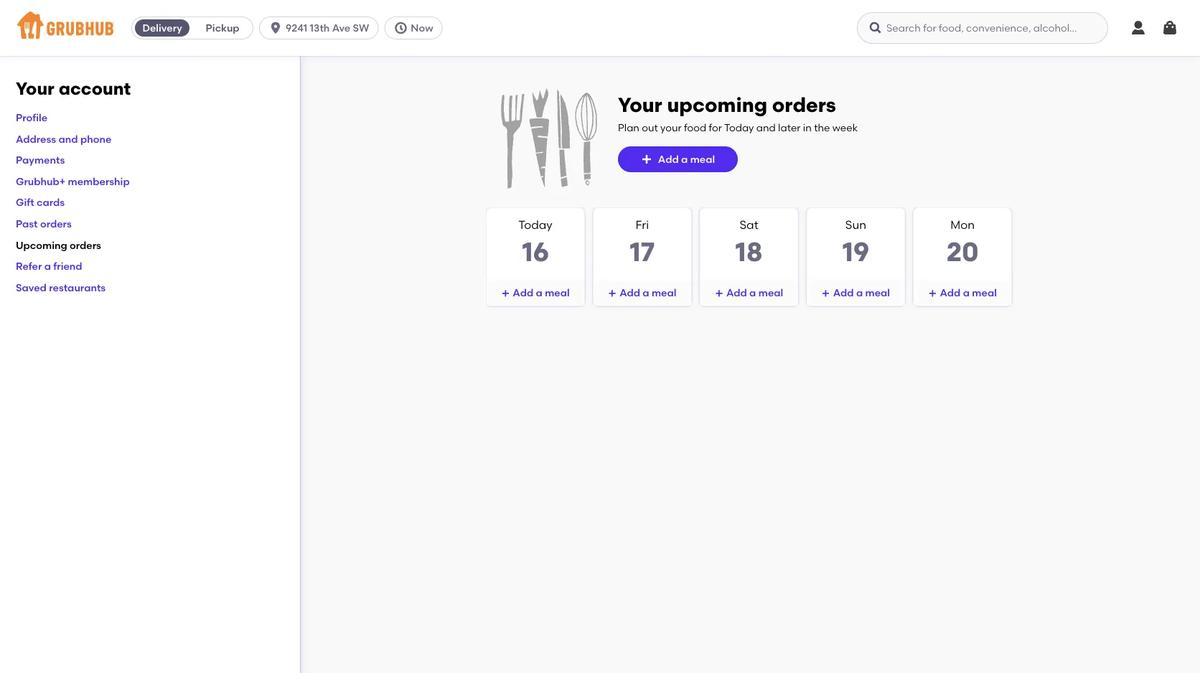 Task type: locate. For each thing, give the bounding box(es) containing it.
add a meal down 20
[[940, 287, 997, 299]]

meal
[[690, 153, 715, 165], [545, 287, 570, 299], [652, 287, 677, 299], [759, 287, 783, 299], [865, 287, 890, 299], [972, 287, 997, 299]]

add a meal down 'food'
[[658, 153, 715, 165]]

add down 18
[[726, 287, 747, 299]]

add down 20
[[940, 287, 961, 299]]

payments
[[16, 154, 65, 166]]

and
[[756, 121, 776, 134], [59, 133, 78, 145]]

add down 19
[[833, 287, 854, 299]]

svg image inside 9241 13th ave sw button
[[269, 21, 283, 35]]

phone
[[80, 133, 112, 145]]

18
[[735, 236, 763, 268]]

add a meal button for 20
[[914, 280, 1012, 306]]

saved restaurants
[[16, 281, 106, 294]]

meal down 19
[[865, 287, 890, 299]]

9241 13th ave sw button
[[259, 17, 384, 39]]

0 vertical spatial today
[[724, 121, 754, 134]]

add a meal down 19
[[833, 287, 890, 299]]

meal down 20
[[972, 287, 997, 299]]

for
[[709, 121, 722, 134]]

your inside the your upcoming orders plan out your food for today and later in the week
[[618, 93, 662, 117]]

orders up in
[[772, 93, 836, 117]]

later
[[778, 121, 801, 134]]

add a meal button down 20
[[914, 280, 1012, 306]]

past orders
[[16, 218, 72, 230]]

the
[[814, 121, 830, 134]]

gift cards link
[[16, 196, 65, 209]]

20
[[947, 236, 979, 268]]

and left later
[[756, 121, 776, 134]]

today right for
[[724, 121, 754, 134]]

add a meal
[[658, 153, 715, 165], [513, 287, 570, 299], [620, 287, 677, 299], [726, 287, 783, 299], [833, 287, 890, 299], [940, 287, 997, 299]]

add for 16
[[513, 287, 533, 299]]

add down 16
[[513, 287, 533, 299]]

a down 16
[[536, 287, 543, 299]]

your up out
[[618, 93, 662, 117]]

add for 18
[[726, 287, 747, 299]]

today up 16
[[518, 218, 553, 232]]

sun
[[845, 218, 866, 232]]

2 vertical spatial orders
[[70, 239, 101, 251]]

add a meal down 17
[[620, 287, 677, 299]]

meal down 18
[[759, 287, 783, 299]]

past
[[16, 218, 38, 230]]

1 horizontal spatial your
[[618, 93, 662, 117]]

sun 19
[[842, 218, 869, 268]]

your
[[660, 121, 682, 134]]

a down 19
[[856, 287, 863, 299]]

add down your at top right
[[658, 153, 679, 165]]

add a meal button down 19
[[807, 280, 905, 306]]

1 horizontal spatial and
[[756, 121, 776, 134]]

add a meal for 19
[[833, 287, 890, 299]]

add a meal button
[[618, 146, 738, 172], [487, 280, 584, 306], [594, 280, 691, 306], [700, 280, 798, 306], [807, 280, 905, 306], [914, 280, 1012, 306]]

meal down 17
[[652, 287, 677, 299]]

svg image
[[641, 154, 652, 165], [608, 289, 617, 298], [715, 289, 724, 298], [929, 289, 937, 298]]

0 vertical spatial orders
[[772, 93, 836, 117]]

a down 18
[[750, 287, 756, 299]]

now
[[411, 22, 433, 34]]

upcoming orders
[[16, 239, 101, 251]]

meal down 16
[[545, 287, 570, 299]]

now button
[[384, 17, 448, 39]]

fri 17
[[630, 218, 655, 268]]

add for 17
[[620, 287, 640, 299]]

add a meal down 16
[[513, 287, 570, 299]]

today 16
[[518, 218, 553, 268]]

payments link
[[16, 154, 65, 166]]

a
[[681, 153, 688, 165], [44, 260, 51, 272], [536, 287, 543, 299], [643, 287, 649, 299], [750, 287, 756, 299], [856, 287, 863, 299], [963, 287, 970, 299]]

9241
[[286, 22, 307, 34]]

19
[[842, 236, 869, 268]]

1 horizontal spatial today
[[724, 121, 754, 134]]

0 horizontal spatial your
[[16, 78, 54, 99]]

and inside the your upcoming orders plan out your food for today and later in the week
[[756, 121, 776, 134]]

ave
[[332, 22, 350, 34]]

your upcoming orders plan out your food for today and later in the week
[[618, 93, 858, 134]]

add down 17
[[620, 287, 640, 299]]

your
[[16, 78, 54, 99], [618, 93, 662, 117]]

meal for 16
[[545, 287, 570, 299]]

add a meal for 20
[[940, 287, 997, 299]]

add a meal button for 18
[[700, 280, 798, 306]]

1 vertical spatial orders
[[40, 218, 72, 230]]

add a meal button down 18
[[700, 280, 798, 306]]

and left phone
[[59, 133, 78, 145]]

add a meal button down 17
[[594, 280, 691, 306]]

today
[[724, 121, 754, 134], [518, 218, 553, 232]]

svg image inside now button
[[394, 21, 408, 35]]

mon
[[951, 218, 975, 232]]

a down 17
[[643, 287, 649, 299]]

add a meal button down 16
[[487, 280, 584, 306]]

meal for 18
[[759, 287, 783, 299]]

orders up the friend
[[70, 239, 101, 251]]

add a meal button for 19
[[807, 280, 905, 306]]

orders inside the your upcoming orders plan out your food for today and later in the week
[[772, 93, 836, 117]]

profile
[[16, 111, 47, 124]]

your up profile link
[[16, 78, 54, 99]]

a right refer
[[44, 260, 51, 272]]

orders for upcoming orders
[[70, 239, 101, 251]]

fri
[[636, 218, 649, 232]]

svg image
[[1130, 19, 1147, 37], [1161, 19, 1179, 37], [269, 21, 283, 35], [394, 21, 408, 35], [869, 21, 883, 35], [501, 289, 510, 298], [822, 289, 830, 298]]

add a meal for 16
[[513, 287, 570, 299]]

gift
[[16, 196, 34, 209]]

orders
[[772, 93, 836, 117], [40, 218, 72, 230], [70, 239, 101, 251]]

a down 20
[[963, 287, 970, 299]]

refer
[[16, 260, 42, 272]]

today inside the your upcoming orders plan out your food for today and later in the week
[[724, 121, 754, 134]]

add a meal for 18
[[726, 287, 783, 299]]

orders up upcoming orders link
[[40, 218, 72, 230]]

add
[[658, 153, 679, 165], [513, 287, 533, 299], [620, 287, 640, 299], [726, 287, 747, 299], [833, 287, 854, 299], [940, 287, 961, 299]]

add a meal down 18
[[726, 287, 783, 299]]

0 horizontal spatial today
[[518, 218, 553, 232]]



Task type: describe. For each thing, give the bounding box(es) containing it.
delivery button
[[132, 17, 192, 39]]

your for account
[[16, 78, 54, 99]]

sat
[[740, 218, 759, 232]]

17
[[630, 236, 655, 268]]

meal down 'food'
[[690, 153, 715, 165]]

grubhub+ membership
[[16, 175, 130, 187]]

a for 18
[[750, 287, 756, 299]]

meal for 17
[[652, 287, 677, 299]]

address
[[16, 133, 56, 145]]

1 vertical spatial today
[[518, 218, 553, 232]]

main navigation navigation
[[0, 0, 1200, 56]]

your for upcoming
[[618, 93, 662, 117]]

restaurants
[[49, 281, 106, 294]]

food
[[684, 121, 706, 134]]

9241 13th ave sw
[[286, 22, 369, 34]]

grubhub+
[[16, 175, 65, 187]]

grubhub+ membership link
[[16, 175, 130, 187]]

0 horizontal spatial and
[[59, 133, 78, 145]]

add a meal button down your at top right
[[618, 146, 738, 172]]

svg image for 20
[[929, 289, 937, 298]]

cards
[[37, 196, 65, 209]]

refer a friend
[[16, 260, 82, 272]]

add a meal button for 16
[[487, 280, 584, 306]]

saved
[[16, 281, 47, 294]]

svg image for 17
[[608, 289, 617, 298]]

sat 18
[[735, 218, 763, 268]]

in
[[803, 121, 812, 134]]

a for 16
[[536, 287, 543, 299]]

16
[[522, 236, 549, 268]]

saved restaurants link
[[16, 281, 106, 294]]

account
[[59, 78, 131, 99]]

add for 19
[[833, 287, 854, 299]]

week
[[833, 121, 858, 134]]

address and phone
[[16, 133, 112, 145]]

past orders link
[[16, 218, 72, 230]]

upcoming
[[667, 93, 767, 117]]

delivery
[[142, 22, 182, 34]]

membership
[[68, 175, 130, 187]]

13th
[[310, 22, 330, 34]]

Search for food, convenience, alcohol... search field
[[857, 12, 1108, 44]]

upcoming
[[16, 239, 67, 251]]

a down 'food'
[[681, 153, 688, 165]]

meal for 19
[[865, 287, 890, 299]]

plan
[[618, 121, 640, 134]]

pickup
[[206, 22, 239, 34]]

sw
[[353, 22, 369, 34]]

add a meal button for 17
[[594, 280, 691, 306]]

a for 19
[[856, 287, 863, 299]]

a for 20
[[963, 287, 970, 299]]

meal for 20
[[972, 287, 997, 299]]

refer a friend link
[[16, 260, 82, 272]]

upcoming orders link
[[16, 239, 101, 251]]

friend
[[53, 260, 82, 272]]

out
[[642, 121, 658, 134]]

a for 17
[[643, 287, 649, 299]]

add for 20
[[940, 287, 961, 299]]

svg image for 18
[[715, 289, 724, 298]]

pickup button
[[192, 17, 253, 39]]

orders for past orders
[[40, 218, 72, 230]]

add a meal for 17
[[620, 287, 677, 299]]

your account
[[16, 78, 131, 99]]

mon 20
[[947, 218, 979, 268]]

gift cards
[[16, 196, 65, 209]]

profile link
[[16, 111, 47, 124]]

address and phone link
[[16, 133, 112, 145]]



Task type: vqa. For each thing, say whether or not it's contained in the screenshot.
Upcoming Orders link
yes



